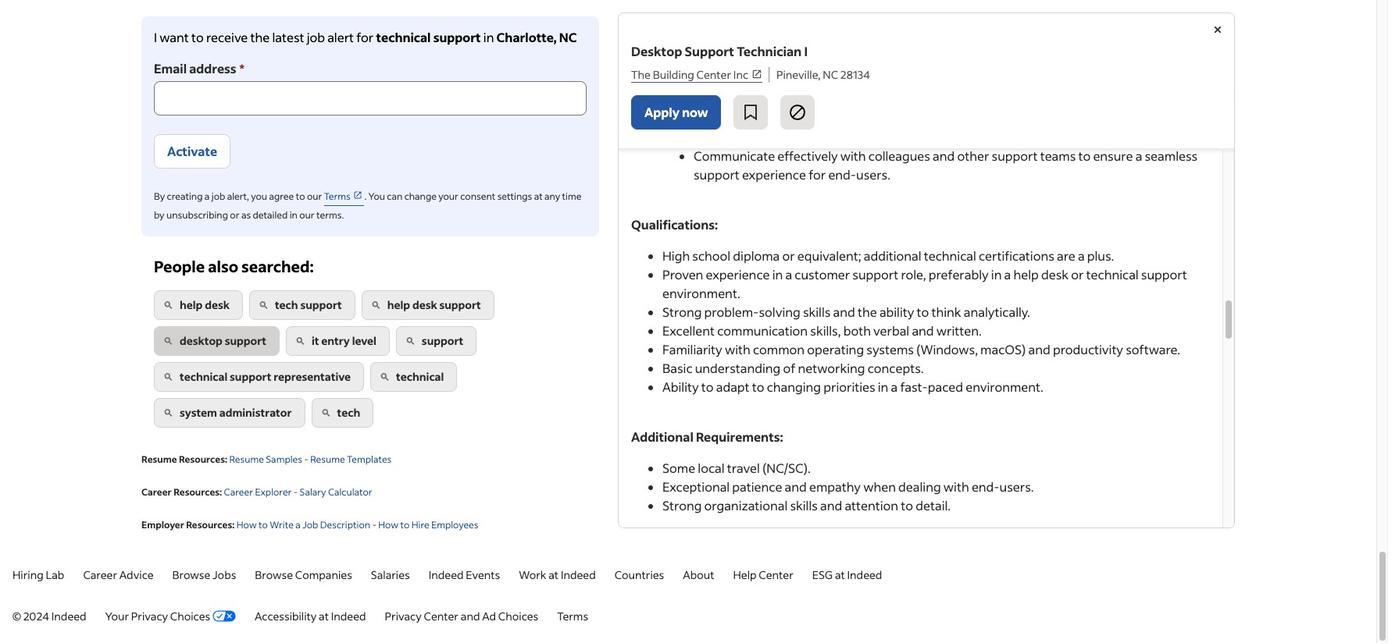 Task type: describe. For each thing, give the bounding box(es) containing it.
when
[[864, 479, 896, 496]]

your privacy choices
[[105, 610, 210, 624]]

1 vertical spatial terms
[[557, 610, 589, 624]]

lab
[[46, 568, 64, 583]]

are
[[1057, 248, 1076, 264]]

it
[[312, 334, 319, 348]]

customer
[[795, 267, 850, 283]]

with inside some local travel (nc/sc). exceptional patience and empathy when dealing with end-users. strong organizational skills and attention to detail.
[[944, 479, 970, 496]]

countries
[[615, 568, 664, 583]]

some
[[663, 461, 696, 477]]

both
[[844, 323, 871, 340]]

you
[[251, 190, 267, 202]]

reviews
[[887, 70, 932, 86]]

requirements:
[[696, 429, 784, 446]]

people also searched:
[[154, 257, 314, 277]]

salaries link
[[371, 568, 410, 583]]

samples
[[266, 454, 302, 466]]

resources: for employer
[[186, 520, 235, 531]]

any
[[545, 190, 561, 202]]

1 vertical spatial or
[[783, 248, 795, 264]]

apply
[[645, 104, 680, 121]]

support list item
[[396, 327, 483, 363]]

support inside 'list item'
[[422, 334, 464, 348]]

users. inside communicate effectively with colleagues and other support teams to ensure a seamless support experience for end-users.
[[857, 167, 891, 183]]

to inside some local travel (nc/sc). exceptional patience and empathy when dealing with end-users. strong organizational skills and attention to detail.
[[901, 498, 914, 515]]

indeed for work at indeed
[[561, 568, 596, 583]]

by
[[154, 209, 165, 221]]

unsubscribing
[[166, 209, 228, 221]]

diploma
[[733, 248, 780, 264]]

browse companies link
[[255, 568, 352, 583]]

plus.
[[1088, 248, 1115, 264]]

to left hire
[[401, 520, 410, 531]]

it entry level link
[[286, 327, 390, 356]]

receive
[[206, 29, 248, 45]]

by creating a job alert, you agree to our
[[154, 190, 324, 202]]

indeed for © 2024 indeed
[[51, 610, 86, 624]]

or inside . you can change your consent settings at any time by unsubscribing or as detailed in our terms.
[[230, 209, 240, 221]]

representative
[[274, 370, 351, 384]]

other
[[958, 148, 990, 164]]

time
[[562, 190, 582, 202]]

tech link
[[311, 399, 374, 428]]

about
[[683, 568, 715, 583]]

support right other
[[992, 148, 1038, 164]]

1 the building center inc link from the top
[[631, 67, 763, 83]]

indeed left events
[[429, 568, 464, 583]]

© 2024 indeed
[[13, 610, 86, 624]]

save this job image
[[742, 103, 761, 122]]

qualifications:
[[631, 217, 718, 233]]

1 horizontal spatial 28134
[[841, 67, 871, 82]]

support up "software."
[[1142, 267, 1188, 283]]

work at indeed link
[[519, 568, 596, 583]]

want
[[160, 29, 189, 45]]

countries link
[[615, 568, 664, 583]]

operating
[[807, 342, 864, 358]]

technical down plus.
[[1087, 267, 1139, 283]]

your
[[439, 190, 459, 202]]

support down communicate
[[694, 167, 740, 183]]

to left write
[[259, 520, 268, 531]]

career for career resources: career explorer - salary calculator
[[141, 487, 172, 499]]

activate
[[167, 143, 217, 159]]

desk for help desk
[[205, 298, 230, 313]]

it entry level list item
[[286, 327, 396, 363]]

3.5 out of 5 stars image
[[794, 69, 864, 88]]

1 vertical spatial pineville, nc 28134
[[631, 93, 739, 109]]

organizational
[[705, 498, 788, 515]]

esg at indeed
[[813, 568, 883, 583]]

center down desktop support technician i at the top of page
[[706, 70, 746, 86]]

career for career advice
[[83, 568, 117, 583]]

0 vertical spatial for
[[357, 29, 374, 45]]

pagination navigation
[[129, 0, 599, 16]]

how to hire employees link
[[378, 520, 479, 531]]

*
[[240, 60, 245, 76]]

strong inside some local travel (nc/sc). exceptional patience and empathy when dealing with end-users. strong organizational skills and attention to detail.
[[663, 498, 702, 515]]

equivalent;
[[798, 248, 862, 264]]

inc for 1st the building center inc link from the bottom of the page
[[748, 70, 765, 86]]

and up both
[[834, 304, 856, 321]]

1 horizontal spatial i
[[805, 43, 808, 60]]

0 vertical spatial environment.
[[663, 286, 741, 302]]

travel
[[727, 461, 760, 477]]

the building center inc for 1st the building center inc link from the bottom of the page
[[631, 70, 765, 86]]

0 horizontal spatial nc
[[559, 29, 577, 45]]

1 horizontal spatial environment.
[[966, 379, 1044, 396]]

school
[[693, 248, 731, 264]]

to left adapt
[[702, 379, 714, 396]]

priorities
[[824, 379, 876, 396]]

and inside communicate effectively with colleagues and other support teams to ensure a seamless support experience for end-users.
[[933, 148, 955, 164]]

calculator
[[328, 487, 372, 499]]

email
[[154, 60, 187, 76]]

support up support link
[[440, 298, 481, 313]]

explorer
[[255, 487, 292, 499]]

1 how from the left
[[237, 520, 257, 531]]

support up it
[[300, 298, 342, 313]]

desktop support link
[[154, 327, 280, 356]]

browse for browse jobs
[[172, 568, 210, 583]]

strong inside high school diploma or equivalent; additional technical certifications are a plus. proven experience in a customer support role, preferably in a help desk or technical support environment. strong problem-solving skills and the ability to think analytically. excellent communication skills, both verbal and written. familiarity with common operating systems (windows, macos) and productivity software. basic understanding of networking concepts. ability to adapt to changing priorities in a fast-paced environment.
[[663, 304, 702, 321]]

email address *
[[154, 60, 245, 76]]

people
[[154, 257, 205, 277]]

about link
[[683, 568, 715, 583]]

creating
[[167, 190, 203, 202]]

change
[[405, 190, 437, 202]]

jobs
[[213, 568, 236, 583]]

building for 2nd the building center inc link from the bottom of the page
[[653, 67, 695, 82]]

our inside . you can change your consent settings at any time by unsubscribing or as detailed in our terms.
[[300, 209, 315, 221]]

at for work at indeed
[[549, 568, 559, 583]]

0 horizontal spatial i
[[154, 29, 157, 45]]

support up technical support representative link
[[225, 334, 266, 348]]

desk inside high school diploma or equivalent; additional technical certifications are a plus. proven experience in a customer support role, preferably in a help desk or technical support environment. strong problem-solving skills and the ability to think analytically. excellent communication skills, both verbal and written. familiarity with common operating systems (windows, macos) and productivity software. basic understanding of networking concepts. ability to adapt to changing priorities in a fast-paced environment.
[[1042, 267, 1069, 283]]

center right help
[[759, 568, 794, 583]]

help desk list item
[[154, 291, 249, 327]]

2 horizontal spatial career
[[224, 487, 253, 499]]

desktop support technician i
[[631, 43, 808, 60]]

©
[[13, 610, 21, 624]]

familiarity
[[663, 342, 723, 358]]

preferably
[[929, 267, 989, 283]]

tech support link
[[249, 291, 355, 320]]

help inside high school diploma or equivalent; additional technical certifications are a plus. proven experience in a customer support role, preferably in a help desk or technical support environment. strong problem-solving skills and the ability to think analytically. excellent communication skills, both verbal and written. familiarity with common operating systems (windows, macos) and productivity software. basic understanding of networking concepts. ability to adapt to changing priorities in a fast-paced environment.
[[1014, 267, 1039, 283]]

verbal
[[874, 323, 910, 340]]

technical inside list item
[[180, 370, 228, 384]]

to right agree
[[296, 190, 305, 202]]

high
[[663, 248, 690, 264]]

with inside communicate effectively with colleagues and other support teams to ensure a seamless support experience for end-users.
[[841, 148, 866, 164]]

1 vertical spatial pineville,
[[631, 93, 682, 109]]

1 privacy from the left
[[131, 610, 168, 624]]

support up administrator
[[230, 370, 271, 384]]

help
[[733, 568, 757, 583]]

solving
[[759, 304, 801, 321]]

proven
[[663, 267, 704, 283]]

communicate
[[694, 148, 775, 164]]

to right want
[[191, 29, 204, 45]]

help desk link
[[154, 291, 243, 320]]

and down empathy
[[821, 498, 843, 515]]

you
[[369, 190, 385, 202]]

help desk support
[[387, 298, 481, 313]]

career explorer link
[[224, 487, 292, 499]]

i want to receive the latest job alert for technical support in charlotte, nc
[[154, 29, 577, 45]]

building for 1st the building center inc link from the bottom of the page
[[656, 70, 704, 86]]

additional requirements:
[[631, 429, 784, 446]]

browse jobs link
[[172, 568, 236, 583]]

for inside communicate effectively with colleagues and other support teams to ensure a seamless support experience for end-users.
[[809, 167, 826, 183]]

1 horizontal spatial nc
[[684, 93, 702, 109]]

in down concepts.
[[878, 379, 889, 396]]

- for samples
[[304, 454, 309, 466]]

3 resume from the left
[[310, 454, 345, 466]]

privacy center and ad choices
[[385, 610, 539, 624]]

experience inside communicate effectively with colleagues and other support teams to ensure a seamless support experience for end-users.
[[742, 167, 806, 183]]

2 horizontal spatial -
[[372, 520, 377, 531]]

resources: for career
[[174, 487, 222, 499]]

some local travel (nc/sc). exceptional patience and empathy when dealing with end-users. strong organizational skills and attention to detail.
[[663, 461, 1034, 515]]

1 resume from the left
[[141, 454, 177, 466]]

apply now
[[645, 104, 708, 121]]

a down concepts.
[[891, 379, 898, 396]]

adapt
[[716, 379, 750, 396]]

0 horizontal spatial 28134
[[704, 93, 739, 109]]

with inside high school diploma or equivalent; additional technical certifications are a plus. proven experience in a customer support role, preferably in a help desk or technical support environment. strong problem-solving skills and the ability to think analytically. excellent communication skills, both verbal and written. familiarity with common operating systems (windows, macos) and productivity software. basic understanding of networking concepts. ability to adapt to changing priorities in a fast-paced environment.
[[725, 342, 751, 358]]

users. inside some local travel (nc/sc). exceptional patience and empathy when dealing with end-users. strong organizational skills and attention to detail.
[[1000, 479, 1034, 496]]

indeed events link
[[429, 568, 500, 583]]

- for explorer
[[294, 487, 298, 499]]

help for help desk
[[180, 298, 203, 313]]



Task type: locate. For each thing, give the bounding box(es) containing it.
not interested image
[[789, 103, 808, 122]]

0 horizontal spatial terms
[[324, 190, 353, 202]]

center down indeed events
[[424, 610, 459, 624]]

a up unsubscribing
[[205, 190, 210, 202]]

0 vertical spatial or
[[230, 209, 240, 221]]

1 horizontal spatial pineville, nc 28134
[[777, 67, 871, 82]]

empathy
[[810, 479, 861, 496]]

1 vertical spatial for
[[809, 167, 826, 183]]

2 horizontal spatial with
[[944, 479, 970, 496]]

the building center inc
[[631, 67, 749, 82], [631, 70, 765, 86]]

desktop support list item
[[154, 327, 286, 363]]

1 strong from the top
[[663, 304, 702, 321]]

1 vertical spatial the
[[858, 304, 877, 321]]

systems
[[867, 342, 914, 358]]

0 horizontal spatial or
[[230, 209, 240, 221]]

apply now button
[[631, 96, 722, 130]]

terms.
[[317, 209, 344, 221]]

2 browse from the left
[[255, 568, 293, 583]]

the for 2nd the building center inc link from the bottom of the page
[[631, 67, 651, 82]]

1 vertical spatial skills
[[790, 498, 818, 515]]

0 vertical spatial pineville, nc 28134
[[777, 67, 871, 82]]

1 horizontal spatial privacy
[[385, 610, 422, 624]]

resume up career resources: career explorer - salary calculator
[[229, 454, 264, 466]]

or left as
[[230, 209, 240, 221]]

pineville, nc 28134 down support
[[631, 93, 739, 109]]

2 horizontal spatial nc
[[823, 67, 839, 82]]

technical down pagination navigation
[[376, 29, 431, 45]]

effectively
[[778, 148, 838, 164]]

and down (nc/sc).
[[785, 479, 807, 496]]

at right esg
[[835, 568, 845, 583]]

2 vertical spatial with
[[944, 479, 970, 496]]

strong
[[663, 304, 702, 321], [663, 498, 702, 515]]

resources: up employer
[[174, 487, 222, 499]]

charlotte,
[[497, 29, 557, 45]]

a down the certifications
[[1005, 267, 1011, 283]]

2 the building center inc link from the top
[[631, 69, 781, 88]]

a left job
[[296, 520, 301, 531]]

1 horizontal spatial browse
[[255, 568, 293, 583]]

0 horizontal spatial browse
[[172, 568, 210, 583]]

the building center inc link
[[631, 67, 763, 83], [631, 69, 781, 88]]

dealing
[[899, 479, 941, 496]]

end- down the effectively
[[829, 167, 857, 183]]

. you can change your consent settings at any time by unsubscribing or as detailed in our terms.
[[154, 190, 582, 221]]

1 vertical spatial strong
[[663, 498, 702, 515]]

end- inside communicate effectively with colleagues and other support teams to ensure a seamless support experience for end-users.
[[829, 167, 857, 183]]

in inside . you can change your consent settings at any time by unsubscribing or as detailed in our terms.
[[290, 209, 298, 221]]

and left other
[[933, 148, 955, 164]]

0 vertical spatial terms link
[[324, 187, 364, 206]]

1 vertical spatial our
[[300, 209, 315, 221]]

1 browse from the left
[[172, 568, 210, 583]]

1 horizontal spatial -
[[304, 454, 309, 466]]

environment. down the proven at the top
[[663, 286, 741, 302]]

desk up desktop support link
[[205, 298, 230, 313]]

strong down exceptional on the bottom of page
[[663, 498, 702, 515]]

None email field
[[154, 81, 587, 115]]

2 horizontal spatial help
[[1014, 267, 1039, 283]]

your privacy choices link
[[105, 610, 236, 624]]

in down agree
[[290, 209, 298, 221]]

for
[[357, 29, 374, 45], [809, 167, 826, 183]]

0 vertical spatial -
[[304, 454, 309, 466]]

address
[[189, 60, 236, 76]]

0 vertical spatial experience
[[742, 167, 806, 183]]

system administrator link
[[154, 399, 305, 428]]

tech for tech support
[[275, 298, 298, 313]]

1 vertical spatial terms link
[[557, 610, 589, 624]]

inc down the technician at the right of page
[[748, 70, 765, 86]]

close job details image
[[1209, 20, 1228, 39]]

1 vertical spatial experience
[[706, 267, 770, 283]]

24 reviews
[[870, 70, 932, 86]]

or right diploma
[[783, 248, 795, 264]]

terms link down work at indeed link
[[557, 610, 589, 624]]

help center
[[733, 568, 794, 583]]

colleagues
[[869, 148, 931, 164]]

as
[[241, 209, 251, 221]]

1 horizontal spatial end-
[[972, 479, 1000, 496]]

2 choices from the left
[[498, 610, 539, 624]]

in
[[484, 29, 494, 45], [290, 209, 298, 221], [773, 267, 783, 283], [992, 267, 1002, 283], [878, 379, 889, 396]]

0 horizontal spatial terms link
[[324, 187, 364, 206]]

support down help desk support list item
[[422, 334, 464, 348]]

certifications
[[979, 248, 1055, 264]]

experience down diploma
[[706, 267, 770, 283]]

0 horizontal spatial job
[[212, 190, 225, 202]]

also
[[208, 257, 238, 277]]

write
[[270, 520, 294, 531]]

privacy right your
[[131, 610, 168, 624]]

help up 'desktop' on the bottom of the page
[[180, 298, 203, 313]]

for right alert
[[357, 29, 374, 45]]

technical link
[[370, 363, 457, 392]]

attention
[[845, 498, 899, 515]]

excellent
[[663, 323, 715, 340]]

0 horizontal spatial pineville,
[[631, 93, 682, 109]]

indeed for accessibility at indeed
[[331, 610, 366, 624]]

a right are
[[1078, 248, 1085, 264]]

1 the building center inc from the top
[[631, 67, 749, 82]]

our up terms.
[[307, 190, 322, 202]]

hiring lab link
[[13, 568, 64, 583]]

support down additional
[[853, 267, 899, 283]]

to right teams
[[1079, 148, 1091, 164]]

choices down "browse jobs"
[[170, 610, 210, 624]]

ad
[[482, 610, 496, 624]]

common
[[753, 342, 805, 358]]

at for accessibility at indeed
[[319, 610, 329, 624]]

to inside communicate effectively with colleagues and other support teams to ensure a seamless support experience for end-users.
[[1079, 148, 1091, 164]]

alert,
[[227, 190, 249, 202]]

1 horizontal spatial job
[[307, 29, 325, 45]]

skills,
[[811, 323, 841, 340]]

at for esg at indeed
[[835, 568, 845, 583]]

in left charlotte,
[[484, 29, 494, 45]]

i up 3.5 out of 5 stars image
[[805, 43, 808, 60]]

choices right ad
[[498, 610, 539, 624]]

resume resources: resume samples - resume templates
[[141, 454, 392, 466]]

communicate effectively with colleagues and other support teams to ensure a seamless support experience for end-users.
[[694, 148, 1198, 183]]

help up support link
[[387, 298, 410, 313]]

i left want
[[154, 29, 157, 45]]

technical down support 'list item'
[[396, 370, 444, 384]]

end-
[[829, 167, 857, 183], [972, 479, 1000, 496]]

a right ensure
[[1136, 148, 1143, 164]]

0 vertical spatial strong
[[663, 304, 702, 321]]

0 horizontal spatial with
[[725, 342, 751, 358]]

1 horizontal spatial the
[[858, 304, 877, 321]]

1 horizontal spatial help
[[387, 298, 410, 313]]

resume up employer
[[141, 454, 177, 466]]

software.
[[1126, 342, 1181, 358]]

the up both
[[858, 304, 877, 321]]

2 how from the left
[[378, 520, 399, 531]]

2 the building center inc from the top
[[631, 70, 765, 86]]

job
[[303, 520, 318, 531]]

support left charlotte,
[[433, 29, 481, 45]]

in down diploma
[[773, 267, 783, 283]]

pineville, nc 28134 up not interested image
[[777, 67, 871, 82]]

consent
[[460, 190, 496, 202]]

salary
[[300, 487, 326, 499]]

productivity
[[1053, 342, 1124, 358]]

and right macos) at the bottom right of page
[[1029, 342, 1051, 358]]

indeed right esg
[[848, 568, 883, 583]]

career up employer
[[141, 487, 172, 499]]

help down the certifications
[[1014, 267, 1039, 283]]

career left explorer
[[224, 487, 253, 499]]

or down are
[[1072, 267, 1084, 283]]

and down 'think'
[[912, 323, 934, 340]]

0 vertical spatial our
[[307, 190, 322, 202]]

2 vertical spatial -
[[372, 520, 377, 531]]

2 horizontal spatial or
[[1072, 267, 1084, 283]]

career advice
[[83, 568, 154, 583]]

0 horizontal spatial career
[[83, 568, 117, 583]]

2 privacy from the left
[[385, 610, 422, 624]]

now
[[682, 104, 708, 121]]

1 vertical spatial resources:
[[174, 487, 222, 499]]

by
[[154, 190, 165, 202]]

2 the from the top
[[631, 70, 654, 86]]

1 vertical spatial end-
[[972, 479, 1000, 496]]

1 horizontal spatial for
[[809, 167, 826, 183]]

0 vertical spatial job
[[307, 29, 325, 45]]

0 horizontal spatial -
[[294, 487, 298, 499]]

1 vertical spatial job
[[212, 190, 225, 202]]

pineville, down the technician at the right of page
[[777, 67, 821, 82]]

- right 'description' on the bottom
[[372, 520, 377, 531]]

the building center inc for 2nd the building center inc link from the bottom of the page
[[631, 67, 749, 82]]

1 horizontal spatial with
[[841, 148, 866, 164]]

technical support representative list item
[[154, 363, 370, 399]]

0 horizontal spatial choices
[[170, 610, 210, 624]]

ability
[[880, 304, 915, 321]]

to left 'think'
[[917, 304, 929, 321]]

help desk support list item
[[362, 291, 501, 327]]

0 horizontal spatial pineville, nc 28134
[[631, 93, 739, 109]]

a left the customer
[[786, 267, 793, 283]]

our
[[307, 190, 322, 202], [300, 209, 315, 221]]

0 vertical spatial the
[[250, 29, 270, 45]]

hiring lab
[[13, 568, 64, 583]]

concepts.
[[868, 361, 924, 377]]

skills inside high school diploma or equivalent; additional technical certifications are a plus. proven experience in a customer support role, preferably in a help desk or technical support environment. strong problem-solving skills and the ability to think analytically. excellent communication skills, both verbal and written. familiarity with common operating systems (windows, macos) and productivity software. basic understanding of networking concepts. ability to adapt to changing priorities in a fast-paced environment.
[[803, 304, 831, 321]]

at right work
[[549, 568, 559, 583]]

can
[[387, 190, 403, 202]]

0 vertical spatial pineville,
[[777, 67, 821, 82]]

employees
[[431, 520, 479, 531]]

settings
[[498, 190, 532, 202]]

building
[[653, 67, 695, 82], [656, 70, 704, 86]]

terms link
[[324, 187, 364, 206], [557, 610, 589, 624]]

nc right apply
[[684, 93, 702, 109]]

1 choices from the left
[[170, 610, 210, 624]]

1 horizontal spatial tech
[[337, 406, 360, 420]]

technical list item
[[370, 363, 464, 399]]

indeed events
[[429, 568, 500, 583]]

- left salary at the bottom left of page
[[294, 487, 298, 499]]

inc
[[734, 67, 749, 82], [748, 70, 765, 86]]

a inside communicate effectively with colleagues and other support teams to ensure a seamless support experience for end-users.
[[1136, 148, 1143, 164]]

0 horizontal spatial users.
[[857, 167, 891, 183]]

employer resources: how to write a job description - how to hire employees
[[141, 520, 479, 531]]

detailed
[[253, 209, 288, 221]]

role,
[[901, 267, 926, 283]]

1 horizontal spatial desk
[[413, 298, 437, 313]]

0 vertical spatial 28134
[[841, 67, 871, 82]]

latest
[[272, 29, 304, 45]]

1 horizontal spatial users.
[[1000, 479, 1034, 496]]

skills inside some local travel (nc/sc). exceptional patience and empathy when dealing with end-users. strong organizational skills and attention to detail.
[[790, 498, 818, 515]]

end- inside some local travel (nc/sc). exceptional patience and empathy when dealing with end-users. strong organizational skills and attention to detail.
[[972, 479, 1000, 496]]

environment. down macos) at the bottom right of page
[[966, 379, 1044, 396]]

resume up salary calculator link
[[310, 454, 345, 466]]

analytically.
[[964, 304, 1031, 321]]

desk for help desk support
[[413, 298, 437, 313]]

experience inside high school diploma or equivalent; additional technical certifications are a plus. proven experience in a customer support role, preferably in a help desk or technical support environment. strong problem-solving skills and the ability to think analytically. excellent communication skills, both verbal and written. familiarity with common operating systems (windows, macos) and productivity software. basic understanding of networking concepts. ability to adapt to changing priorities in a fast-paced environment.
[[706, 267, 770, 283]]

0 horizontal spatial help
[[180, 298, 203, 313]]

privacy down salaries link in the left bottom of the page
[[385, 610, 422, 624]]

0 horizontal spatial how
[[237, 520, 257, 531]]

companies
[[295, 568, 352, 583]]

end- right dealing
[[972, 479, 1000, 496]]

with right the effectively
[[841, 148, 866, 164]]

2 horizontal spatial desk
[[1042, 267, 1069, 283]]

2 horizontal spatial resume
[[310, 454, 345, 466]]

resume samples link
[[229, 454, 302, 466]]

0 horizontal spatial desk
[[205, 298, 230, 313]]

with
[[841, 148, 866, 164], [725, 342, 751, 358], [944, 479, 970, 496]]

at inside . you can change your consent settings at any time by unsubscribing or as detailed in our terms.
[[534, 190, 543, 202]]

work
[[519, 568, 547, 583]]

job left alert
[[307, 29, 325, 45]]

and left ad
[[461, 610, 480, 624]]

1 horizontal spatial pineville,
[[777, 67, 821, 82]]

of
[[783, 361, 796, 377]]

indeed for esg at indeed
[[848, 568, 883, 583]]

0 vertical spatial resources:
[[179, 454, 227, 466]]

1 horizontal spatial or
[[783, 248, 795, 264]]

communication
[[718, 323, 808, 340]]

browse for browse companies
[[255, 568, 293, 583]]

2 resume from the left
[[229, 454, 264, 466]]

experience down the effectively
[[742, 167, 806, 183]]

privacy center and ad choices link
[[385, 610, 539, 624]]

detail.
[[916, 498, 951, 515]]

career left advice on the left
[[83, 568, 117, 583]]

work at indeed
[[519, 568, 596, 583]]

0 vertical spatial skills
[[803, 304, 831, 321]]

list containing help desk
[[154, 291, 587, 434]]

0 horizontal spatial tech
[[275, 298, 298, 313]]

0 horizontal spatial privacy
[[131, 610, 168, 624]]

to right adapt
[[752, 379, 765, 396]]

technical down 'desktop' on the bottom of the page
[[180, 370, 228, 384]]

in down the certifications
[[992, 267, 1002, 283]]

0 vertical spatial with
[[841, 148, 866, 164]]

templates
[[347, 454, 392, 466]]

ensure
[[1094, 148, 1134, 164]]

2 vertical spatial or
[[1072, 267, 1084, 283]]

tech down the searched:
[[275, 298, 298, 313]]

1 vertical spatial tech
[[337, 406, 360, 420]]

center down support
[[697, 67, 732, 82]]

browse up accessibility
[[255, 568, 293, 583]]

the inside high school diploma or equivalent; additional technical certifications are a plus. proven experience in a customer support role, preferably in a help desk or technical support environment. strong problem-solving skills and the ability to think analytically. excellent communication skills, both verbal and written. familiarity with common operating systems (windows, macos) and productivity software. basic understanding of networking concepts. ability to adapt to changing priorities in a fast-paced environment.
[[858, 304, 877, 321]]

1 horizontal spatial terms
[[557, 610, 589, 624]]

1 vertical spatial users.
[[1000, 479, 1034, 496]]

desk down are
[[1042, 267, 1069, 283]]

tech list item
[[311, 399, 380, 434]]

1 vertical spatial with
[[725, 342, 751, 358]]

our left terms.
[[300, 209, 315, 221]]

tech support list item
[[249, 291, 362, 327]]

think
[[932, 304, 962, 321]]

the left the latest
[[250, 29, 270, 45]]

how left hire
[[378, 520, 399, 531]]

with up "detail."
[[944, 479, 970, 496]]

0 horizontal spatial environment.
[[663, 286, 741, 302]]

1 horizontal spatial terms link
[[557, 610, 589, 624]]

accessibility at indeed
[[255, 610, 366, 624]]

system administrator
[[180, 406, 292, 420]]

0 vertical spatial terms
[[324, 190, 353, 202]]

0 vertical spatial tech
[[275, 298, 298, 313]]

0 horizontal spatial end-
[[829, 167, 857, 183]]

list
[[154, 291, 587, 434]]

system administrator list item
[[154, 399, 311, 434]]

24 reviews link
[[870, 70, 948, 86]]

0 horizontal spatial the
[[250, 29, 270, 45]]

1 vertical spatial environment.
[[966, 379, 1044, 396]]

inc for 2nd the building center inc link from the bottom of the page
[[734, 67, 749, 82]]

1 vertical spatial nc
[[823, 67, 839, 82]]

28134 left reviews at the right of the page
[[841, 67, 871, 82]]

0 vertical spatial nc
[[559, 29, 577, 45]]

1 vertical spatial 28134
[[704, 93, 739, 109]]

help for help desk support
[[387, 298, 410, 313]]

technical inside "list item"
[[396, 370, 444, 384]]

2 vertical spatial resources:
[[186, 520, 235, 531]]

24
[[870, 70, 885, 86]]

the for 1st the building center inc link from the bottom of the page
[[631, 70, 654, 86]]

inc down desktop support technician i at the top of page
[[734, 67, 749, 82]]

terms up terms.
[[324, 190, 353, 202]]

1 vertical spatial -
[[294, 487, 298, 499]]

terms link up terms.
[[324, 187, 364, 206]]

1 horizontal spatial how
[[378, 520, 399, 531]]

desktop support
[[180, 334, 266, 348]]

technical up preferably on the right of page
[[924, 248, 977, 264]]

i
[[154, 29, 157, 45], [805, 43, 808, 60]]

0 horizontal spatial resume
[[141, 454, 177, 466]]

to down dealing
[[901, 498, 914, 515]]

accessibility
[[255, 610, 317, 624]]

2 strong from the top
[[663, 498, 702, 515]]

problem-
[[705, 304, 759, 321]]

resources: down system
[[179, 454, 227, 466]]

tech up resume templates "link"
[[337, 406, 360, 420]]

help center link
[[733, 568, 794, 583]]

resources: for resume
[[179, 454, 227, 466]]

job left alert,
[[212, 190, 225, 202]]

nc right charlotte,
[[559, 29, 577, 45]]

tech for tech
[[337, 406, 360, 420]]

1 the from the top
[[631, 67, 651, 82]]

skills up the skills,
[[803, 304, 831, 321]]

0 vertical spatial users.
[[857, 167, 891, 183]]

2 vertical spatial nc
[[684, 93, 702, 109]]

indeed right 2024
[[51, 610, 86, 624]]

0 vertical spatial end-
[[829, 167, 857, 183]]



Task type: vqa. For each thing, say whether or not it's contained in the screenshot.


